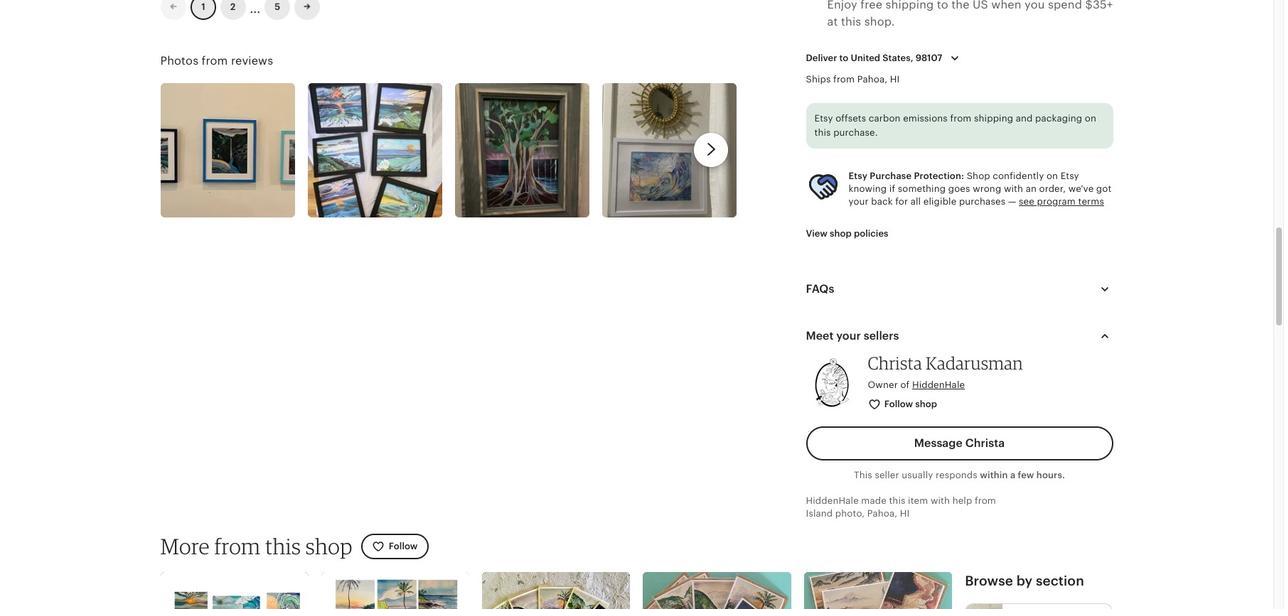 Task type: locate. For each thing, give the bounding box(es) containing it.
photo,
[[836, 509, 865, 520]]

0 vertical spatial your
[[849, 196, 869, 207]]

offsets
[[836, 113, 866, 124]]

1 vertical spatial christa
[[966, 437, 1005, 450]]

deliver
[[806, 53, 837, 63]]

1 vertical spatial hi
[[900, 509, 910, 520]]

on right packaging
[[1085, 113, 1097, 124]]

from right the help
[[975, 496, 996, 507]]

1 horizontal spatial on
[[1085, 113, 1097, 124]]

kadarusman
[[926, 353, 1023, 374]]

more
[[160, 533, 210, 559]]

pahoa,
[[858, 74, 888, 85], [868, 509, 898, 520]]

from inside etsy offsets carbon emissions from shipping and packaging on this purchase.
[[951, 113, 972, 124]]

from
[[202, 54, 228, 67], [834, 74, 855, 85], [951, 113, 972, 124], [975, 496, 996, 507], [214, 533, 261, 559]]

photos
[[160, 54, 199, 67]]

etsy
[[815, 113, 833, 124], [849, 170, 868, 181], [1061, 170, 1080, 181]]

2 link
[[220, 0, 246, 20]]

hawaii greeting cards. blank multi-purpose greeting and holiday cards. hawaii island watercolor.  envelopes included. a2 size. 6 card set. image
[[643, 572, 791, 610]]

hi down item
[[900, 509, 910, 520]]

meet your sellers
[[806, 330, 899, 343]]

follow down of at the right bottom of page
[[885, 399, 913, 410]]

1 horizontal spatial etsy
[[849, 170, 868, 181]]

0 vertical spatial christa
[[868, 353, 922, 374]]

browse
[[965, 574, 1014, 589]]

a
[[1011, 470, 1016, 481]]

0 horizontal spatial shop
[[306, 533, 353, 559]]

protection:
[[914, 170, 965, 181]]

shop left follow button
[[306, 533, 353, 559]]

at
[[828, 15, 838, 29]]

1 horizontal spatial hiddenhale
[[912, 380, 965, 391]]

from right emissions
[[951, 113, 972, 124]]

follow shop button
[[857, 392, 950, 418]]

see program terms link
[[1019, 196, 1105, 207]]

wrong
[[973, 183, 1002, 194]]

hiddenhale up island
[[806, 496, 859, 507]]

etsy left offsets
[[815, 113, 833, 124]]

order,
[[1040, 183, 1066, 194]]

1 vertical spatial your
[[837, 330, 861, 343]]

program
[[1037, 196, 1076, 207]]

shipping left and
[[974, 113, 1014, 124]]

to left the
[[937, 0, 949, 12]]

shipping inside etsy offsets carbon emissions from shipping and packaging on this purchase.
[[974, 113, 1014, 124]]

1 horizontal spatial to
[[937, 0, 949, 12]]

us
[[973, 0, 989, 12]]

with inside 'hiddenhale made this item with help from island photo, pahoa, hi'
[[931, 496, 950, 507]]

1 horizontal spatial shipping
[[974, 113, 1014, 124]]

hi inside 'hiddenhale made this item with help from island photo, pahoa, hi'
[[900, 509, 910, 520]]

pahoa, inside 'hiddenhale made this item with help from island photo, pahoa, hi'
[[868, 509, 898, 520]]

1 link
[[190, 0, 216, 20]]

0 horizontal spatial on
[[1047, 170, 1058, 181]]

follow for follow shop
[[885, 399, 913, 410]]

etsy up we've
[[1061, 170, 1080, 181]]

0 vertical spatial hi
[[890, 74, 900, 85]]

back
[[872, 196, 893, 207]]

item
[[908, 496, 928, 507]]

hawaiian greeting cards. blank multi-purpose greeting and holiday cards. watercolor print cards.  envelopes included. a2 size. 5 card set. image
[[804, 572, 952, 610]]

1 vertical spatial to
[[840, 53, 849, 63]]

0 horizontal spatial to
[[840, 53, 849, 63]]

0 horizontal spatial follow
[[389, 541, 418, 552]]

shipping
[[886, 0, 934, 12], [974, 113, 1014, 124]]

1 vertical spatial follow
[[389, 541, 418, 552]]

to left the united on the right
[[840, 53, 849, 63]]

usually
[[902, 470, 933, 481]]

view shop policies button
[[796, 221, 899, 247]]

hiddenhale
[[912, 380, 965, 391], [806, 496, 859, 507]]

1 vertical spatial with
[[931, 496, 950, 507]]

from inside 'hiddenhale made this item with help from island photo, pahoa, hi'
[[975, 496, 996, 507]]

hiddenhale inside 'hiddenhale made this item with help from island photo, pahoa, hi'
[[806, 496, 859, 507]]

0 horizontal spatial with
[[931, 496, 950, 507]]

this up blank greeting card set, 6 unique ocean wave designs.  5x7 inch cards with envelopes 'image'
[[265, 533, 301, 559]]

0 horizontal spatial shipping
[[886, 0, 934, 12]]

meet
[[806, 330, 834, 343]]

this left purchase.
[[815, 127, 831, 138]]

from right photos
[[202, 54, 228, 67]]

1 horizontal spatial follow
[[885, 399, 913, 410]]

2 horizontal spatial shop
[[916, 399, 937, 410]]

shipping up the shop. on the right of page
[[886, 0, 934, 12]]

on inside etsy offsets carbon emissions from shipping and packaging on this purchase.
[[1085, 113, 1097, 124]]

0 vertical spatial hiddenhale
[[912, 380, 965, 391]]

purchase.
[[834, 127, 878, 138]]

this
[[841, 15, 862, 29], [815, 127, 831, 138], [889, 496, 906, 507], [265, 533, 301, 559]]

etsy inside etsy offsets carbon emissions from shipping and packaging on this purchase.
[[815, 113, 833, 124]]

hiddenhale right of at the right bottom of page
[[912, 380, 965, 391]]

view shop policies
[[806, 228, 889, 239]]

blank greeting card set, 6 unique designs. hawaiian tropical watercolor landscape card set.  5x7 inch cards with envelopes image
[[321, 572, 470, 610]]

1 horizontal spatial shop
[[830, 228, 852, 239]]

hiddenhale made this item with help from island photo, pahoa, hi
[[806, 496, 996, 520]]

your down knowing
[[849, 196, 869, 207]]

follow up the blank greeting card set, 6 unique designs. hawaiian tropical watercolor landscape card set.  5x7 inch cards with envelopes image
[[389, 541, 418, 552]]

your
[[849, 196, 869, 207], [837, 330, 861, 343]]

2 horizontal spatial etsy
[[1061, 170, 1080, 181]]

1 horizontal spatial christa
[[966, 437, 1005, 450]]

packaging
[[1036, 113, 1083, 124]]

christa up within in the bottom right of the page
[[966, 437, 1005, 450]]

enjoy free shipping to the us when you spend $35+ at this shop.
[[828, 0, 1113, 29]]

shop down the hiddenhale link
[[916, 399, 937, 410]]

blank greeting card set, 6 unique ocean wave designs.  5x7 inch cards with envelopes image
[[160, 572, 309, 610]]

when
[[992, 0, 1022, 12]]

1 vertical spatial shipping
[[974, 113, 1014, 124]]

etsy for etsy offsets carbon emissions from shipping and packaging on this purchase.
[[815, 113, 833, 124]]

1 vertical spatial shop
[[916, 399, 937, 410]]

0 vertical spatial shipping
[[886, 0, 934, 12]]

see more listings in the cards section image
[[966, 605, 1003, 610]]

shipping inside enjoy free shipping to the us when you spend $35+ at this shop.
[[886, 0, 934, 12]]

shop for view
[[830, 228, 852, 239]]

on up order,
[[1047, 170, 1058, 181]]

reviews
[[231, 54, 273, 67]]

hi
[[890, 74, 900, 85], [900, 509, 910, 520]]

1 vertical spatial pahoa,
[[868, 509, 898, 520]]

etsy inside shop confidently on etsy knowing if something goes wrong with an order, we've got your back for all eligible purchases —
[[1061, 170, 1080, 181]]

pahoa, down the "deliver to united states, 98107"
[[858, 74, 888, 85]]

1 vertical spatial on
[[1047, 170, 1058, 181]]

5 link
[[265, 0, 290, 20]]

from right ships
[[834, 74, 855, 85]]

—
[[1008, 196, 1017, 207]]

on
[[1085, 113, 1097, 124], [1047, 170, 1058, 181]]

shop right view
[[830, 228, 852, 239]]

something
[[898, 183, 946, 194]]

this inside 'hiddenhale made this item with help from island photo, pahoa, hi'
[[889, 496, 906, 507]]

with up —
[[1004, 183, 1024, 194]]

0 horizontal spatial etsy
[[815, 113, 833, 124]]

hiddenhale inside the christa kadarusman owner of hiddenhale
[[912, 380, 965, 391]]

view
[[806, 228, 828, 239]]

5
[[275, 1, 280, 12]]

this left item
[[889, 496, 906, 507]]

to inside enjoy free shipping to the us when you spend $35+ at this shop.
[[937, 0, 949, 12]]

0 vertical spatial to
[[937, 0, 949, 12]]

follow for follow
[[389, 541, 418, 552]]

hi down states,
[[890, 74, 900, 85]]

from up blank greeting card set, 6 unique ocean wave designs.  5x7 inch cards with envelopes 'image'
[[214, 533, 261, 559]]

and
[[1016, 113, 1033, 124]]

0 vertical spatial on
[[1085, 113, 1097, 124]]

this inside enjoy free shipping to the us when you spend $35+ at this shop.
[[841, 15, 862, 29]]

states,
[[883, 53, 914, 63]]

eligible
[[924, 196, 957, 207]]

free
[[861, 0, 883, 12]]

with left the help
[[931, 496, 950, 507]]

1
[[201, 1, 205, 12]]

1 vertical spatial hiddenhale
[[806, 496, 859, 507]]

0 vertical spatial follow
[[885, 399, 913, 410]]

spend
[[1048, 0, 1083, 12]]

christa up of at the right bottom of page
[[868, 353, 922, 374]]

your right meet
[[837, 330, 861, 343]]

of
[[901, 380, 910, 391]]

etsy purchase protection:
[[849, 170, 965, 181]]

more from this shop
[[160, 533, 353, 559]]

0 horizontal spatial hiddenhale
[[806, 496, 859, 507]]

shop
[[830, 228, 852, 239], [916, 399, 937, 410], [306, 533, 353, 559]]

1 horizontal spatial with
[[1004, 183, 1024, 194]]

shop confidently on etsy knowing if something goes wrong with an order, we've got your back for all eligible purchases —
[[849, 170, 1112, 207]]

to
[[937, 0, 949, 12], [840, 53, 849, 63]]

0 vertical spatial shop
[[830, 228, 852, 239]]

98107
[[916, 53, 943, 63]]

pahoa, down "made"
[[868, 509, 898, 520]]

etsy up knowing
[[849, 170, 868, 181]]

0 horizontal spatial christa
[[868, 353, 922, 374]]

we've
[[1069, 183, 1094, 194]]

sellers
[[864, 330, 899, 343]]

this down enjoy
[[841, 15, 862, 29]]

message christa button
[[806, 427, 1113, 461]]

0 vertical spatial with
[[1004, 183, 1024, 194]]

island
[[806, 509, 833, 520]]

etsy offsets carbon emissions from shipping and packaging on this purchase.
[[815, 113, 1097, 138]]



Task type: vqa. For each thing, say whether or not it's contained in the screenshot.
right to
yes



Task type: describe. For each thing, give the bounding box(es) containing it.
christa kadarusman image
[[806, 357, 860, 411]]

christa inside the christa kadarusman owner of hiddenhale
[[868, 353, 922, 374]]

emissions
[[903, 113, 948, 124]]

shop.
[[865, 15, 895, 29]]

goes
[[949, 183, 971, 194]]

photos from reviews
[[160, 54, 273, 67]]

got
[[1097, 183, 1112, 194]]

christa inside button
[[966, 437, 1005, 450]]

to inside dropdown button
[[840, 53, 849, 63]]

ships from pahoa, hi
[[806, 74, 900, 85]]

section
[[1036, 574, 1085, 589]]

0 vertical spatial pahoa,
[[858, 74, 888, 85]]

your inside meet your sellers dropdown button
[[837, 330, 861, 343]]

deliver to united states, 98107 button
[[796, 44, 975, 73]]

your inside shop confidently on etsy knowing if something goes wrong with an order, we've got your back for all eligible purchases —
[[849, 196, 869, 207]]

etsy for etsy purchase protection:
[[849, 170, 868, 181]]

policies
[[854, 228, 889, 239]]

from for ships from pahoa, hi
[[834, 74, 855, 85]]

for
[[896, 196, 908, 207]]

follow shop
[[885, 399, 937, 410]]

message christa
[[915, 437, 1005, 450]]

2
[[230, 1, 236, 12]]

browse by section
[[965, 574, 1085, 589]]

christa kadarusman owner of hiddenhale
[[868, 353, 1023, 391]]

terms
[[1079, 196, 1105, 207]]

hours.
[[1037, 470, 1065, 481]]

confidently
[[993, 170, 1044, 181]]

see program terms
[[1019, 196, 1105, 207]]

within
[[980, 470, 1008, 481]]

few
[[1018, 470, 1035, 481]]

see
[[1019, 196, 1035, 207]]

knowing
[[849, 183, 887, 194]]

the
[[952, 0, 970, 12]]

2 vertical spatial shop
[[306, 533, 353, 559]]

with inside shop confidently on etsy knowing if something goes wrong with an order, we've got your back for all eligible purchases —
[[1004, 183, 1024, 194]]

all
[[911, 196, 921, 207]]

shop
[[967, 170, 991, 181]]

shop for follow
[[916, 399, 937, 410]]

carbon
[[869, 113, 901, 124]]

an
[[1026, 183, 1037, 194]]

meet your sellers button
[[793, 320, 1126, 354]]

ships
[[806, 74, 831, 85]]

this seller usually responds within a few hours.
[[854, 470, 1065, 481]]

seller
[[875, 470, 899, 481]]

faqs button
[[793, 273, 1126, 307]]

from for more from this shop
[[214, 533, 261, 559]]

message
[[915, 437, 963, 450]]

deliver to united states, 98107
[[806, 53, 943, 63]]

purchases
[[959, 196, 1006, 207]]

enjoy
[[828, 0, 858, 12]]

hiddenhale link
[[912, 380, 965, 391]]

$35+
[[1086, 0, 1113, 12]]

this inside etsy offsets carbon emissions from shipping and packaging on this purchase.
[[815, 127, 831, 138]]

blank greeting card set, 6 unique watercolor designs from hawaii island (big island)  5x7 inch cards with brown kraft envelopes. image
[[482, 572, 631, 610]]

if
[[890, 183, 896, 194]]

owner
[[868, 380, 898, 391]]

from for photos from reviews
[[202, 54, 228, 67]]

follow button
[[361, 534, 428, 560]]

purchase
[[870, 170, 912, 181]]

you
[[1025, 0, 1045, 12]]

responds
[[936, 470, 978, 481]]

by
[[1017, 574, 1033, 589]]

on inside shop confidently on etsy knowing if something goes wrong with an order, we've got your back for all eligible purchases —
[[1047, 170, 1058, 181]]

help
[[953, 496, 973, 507]]

united
[[851, 53, 881, 63]]

faqs
[[806, 283, 835, 296]]

made
[[862, 496, 887, 507]]

this
[[854, 470, 873, 481]]



